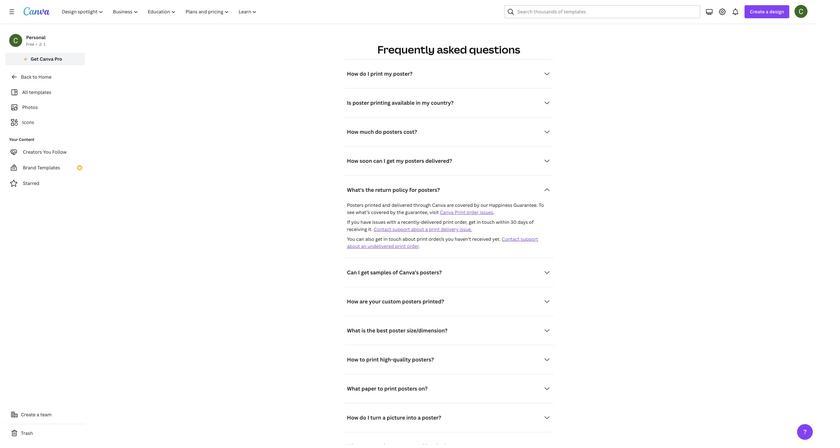 Task type: vqa. For each thing, say whether or not it's contained in the screenshot.
the be to the right
no



Task type: describe. For each thing, give the bounding box(es) containing it.
is
[[347, 99, 351, 107]]

is
[[361, 327, 366, 335]]

policy
[[393, 187, 408, 194]]

a inside button
[[37, 412, 39, 418]]

design
[[770, 8, 784, 15]]

can
[[347, 269, 357, 276]]

picture
[[387, 415, 405, 422]]

of inside dropdown button
[[393, 269, 398, 276]]

asked
[[437, 43, 467, 57]]

print left high- at the bottom left of the page
[[366, 356, 379, 364]]

your content
[[9, 137, 34, 142]]

create a design
[[750, 8, 784, 15]]

posters inside "dropdown button"
[[405, 158, 424, 165]]

get inside if you have issues with a recently-delivered print order, get in touch within 30 days of receiving it.
[[469, 219, 476, 225]]

what's
[[356, 209, 370, 216]]

received
[[472, 236, 491, 242]]

questions
[[469, 43, 520, 57]]

how soon can i get my posters delivered? button
[[344, 155, 553, 168]]

how to print high-quality posters?
[[347, 356, 434, 364]]

guarantee.
[[513, 202, 538, 208]]

1 horizontal spatial you
[[445, 236, 454, 242]]

personal
[[26, 34, 46, 40]]

quality
[[393, 356, 411, 364]]

all templates link
[[9, 86, 81, 99]]

how for how soon can i get my posters delivered?
[[347, 158, 358, 165]]

print inside if you have issues with a recently-delivered print order, get in touch within 30 days of receiving it.
[[443, 219, 454, 225]]

do inside dropdown button
[[375, 128, 382, 136]]

0 horizontal spatial covered
[[371, 209, 389, 216]]

yet.
[[492, 236, 501, 242]]

if
[[347, 219, 350, 225]]

poster? inside how do i print my poster? "dropdown button"
[[393, 70, 412, 78]]

to
[[539, 202, 544, 208]]

contact support about a print delivery issue.
[[374, 226, 472, 233]]

a right into
[[418, 415, 421, 422]]

haven't
[[455, 236, 471, 242]]

guarantee,
[[405, 209, 428, 216]]

christina overa image
[[795, 5, 808, 18]]

how are your custom posters printed?
[[347, 298, 444, 305]]

printed?
[[423, 298, 444, 305]]

1 horizontal spatial by
[[474, 202, 479, 208]]

posters
[[347, 202, 364, 208]]

0 horizontal spatial can
[[356, 236, 364, 242]]

the inside dropdown button
[[367, 327, 375, 335]]

pro
[[55, 56, 62, 62]]

how are your custom posters printed? button
[[344, 295, 553, 308]]

support for contact support about an undelivered print order
[[521, 236, 538, 242]]

what is the best poster size/dimension?
[[347, 327, 447, 335]]

in for you can also get in touch about print order/s you haven't received yet.
[[383, 236, 388, 242]]

canva inside posters printed and delivered through canva are covered by our happiness guarantee. to see what's covered by the guarantee, visit
[[432, 202, 446, 208]]

brand
[[23, 165, 36, 171]]

all templates
[[22, 89, 51, 95]]

back to home
[[21, 74, 51, 80]]

icons link
[[9, 116, 81, 129]]

get
[[31, 56, 39, 62]]

see
[[347, 209, 355, 216]]

order,
[[455, 219, 468, 225]]

if you have issues with a recently-delivered print order, get in touch within 30 days of receiving it.
[[347, 219, 534, 233]]

how do i print my poster? button
[[344, 67, 553, 80]]

in for is poster printing available in my country?
[[416, 99, 421, 107]]

1 horizontal spatial poster
[[389, 327, 406, 335]]

starred link
[[5, 177, 85, 190]]

much
[[360, 128, 374, 136]]

brand templates
[[23, 165, 60, 171]]

in inside if you have issues with a recently-delivered print order, get in touch within 30 days of receiving it.
[[477, 219, 481, 225]]

issue.
[[460, 226, 472, 233]]

contact support about an undelivered print order
[[347, 236, 538, 250]]

templates
[[29, 89, 51, 95]]

is poster printing available in my country?
[[347, 99, 454, 107]]

1
[[43, 41, 45, 47]]

support for contact support about a print delivery issue.
[[392, 226, 410, 233]]

soon
[[360, 158, 372, 165]]

1 horizontal spatial order
[[467, 209, 479, 216]]

also
[[365, 236, 374, 242]]

my for i
[[396, 158, 404, 165]]

how for how do i print my poster?
[[347, 70, 358, 78]]

a up you can also get in touch about print order/s you haven't received yet.
[[425, 226, 428, 233]]

posters? for what's the return policy for posters?
[[418, 187, 440, 194]]

print down contact support about a print delivery issue. link
[[417, 236, 427, 242]]

best
[[377, 327, 388, 335]]

receiving
[[347, 226, 367, 233]]

how much do posters cost?
[[347, 128, 417, 136]]

canva's
[[399, 269, 419, 276]]

what for what paper to print posters on?
[[347, 385, 360, 393]]

how to print high-quality posters? button
[[344, 353, 553, 367]]

for
[[409, 187, 417, 194]]

order/s
[[429, 236, 444, 242]]

order inside contact support about an undelivered print order
[[407, 243, 419, 250]]

is poster printing available in my country? button
[[344, 96, 553, 110]]

home
[[38, 74, 51, 80]]

create for create a team
[[21, 412, 36, 418]]

through
[[413, 202, 431, 208]]

contact support about an undelivered print order link
[[347, 236, 538, 250]]

your
[[9, 137, 18, 142]]

of inside if you have issues with a recently-delivered print order, get in touch within 30 days of receiving it.
[[529, 219, 534, 225]]

your
[[369, 298, 381, 305]]

you can also get in touch about print order/s you haven't received yet.
[[347, 236, 502, 242]]

canva print order issues .
[[440, 209, 494, 216]]

print up order/s
[[429, 226, 440, 233]]

a inside if you have issues with a recently-delivered print order, get in touch within 30 days of receiving it.
[[397, 219, 400, 225]]

get inside "dropdown button"
[[387, 158, 395, 165]]

canva print order issues link
[[440, 209, 493, 216]]

30
[[511, 219, 517, 225]]

trash
[[21, 430, 33, 437]]

how much do posters cost? button
[[344, 126, 553, 139]]

contact for contact support about a print delivery issue.
[[374, 226, 391, 233]]

do for print
[[360, 70, 366, 78]]

on?
[[418, 385, 428, 393]]

what's the return policy for posters? button
[[344, 184, 553, 197]]

1 horizontal spatial .
[[493, 209, 494, 216]]

undelivered
[[368, 243, 394, 250]]

poster? inside how do i turn a picture into a poster? dropdown button
[[422, 415, 441, 422]]

visit
[[430, 209, 439, 216]]

print inside "dropdown button"
[[370, 70, 383, 78]]

print
[[455, 209, 465, 216]]

all
[[22, 89, 28, 95]]

follow
[[52, 149, 67, 155]]

top level navigation element
[[57, 5, 262, 18]]

cost?
[[403, 128, 417, 136]]



Task type: locate. For each thing, give the bounding box(es) containing it.
create a design button
[[745, 5, 789, 18]]

are inside posters printed and delivered through canva are covered by our happiness guarantee. to see what's covered by the guarantee, visit
[[447, 202, 454, 208]]

contact inside contact support about an undelivered print order
[[502, 236, 520, 242]]

create inside create a team button
[[21, 412, 36, 418]]

how for how do i turn a picture into a poster?
[[347, 415, 358, 422]]

2 what from the top
[[347, 385, 360, 393]]

1 horizontal spatial delivered
[[421, 219, 442, 225]]

in up "undelivered"
[[383, 236, 388, 242]]

0 horizontal spatial poster
[[353, 99, 369, 107]]

print up printing
[[370, 70, 383, 78]]

print right "undelivered"
[[395, 243, 406, 250]]

1 vertical spatial poster
[[389, 327, 406, 335]]

team
[[40, 412, 52, 418]]

free •
[[26, 41, 37, 47]]

0 vertical spatial to
[[33, 74, 37, 80]]

about inside contact support about an undelivered print order
[[347, 243, 360, 250]]

you left follow
[[43, 149, 51, 155]]

my inside how soon can i get my posters delivered? "dropdown button"
[[396, 158, 404, 165]]

posters right the custom
[[402, 298, 421, 305]]

are inside dropdown button
[[360, 298, 368, 305]]

how for how to print high-quality posters?
[[347, 356, 358, 364]]

0 vertical spatial can
[[373, 158, 382, 165]]

delivered inside posters printed and delivered through canva are covered by our happiness guarantee. to see what's covered by the guarantee, visit
[[392, 202, 412, 208]]

1 vertical spatial are
[[360, 298, 368, 305]]

how do i print my poster?
[[347, 70, 412, 78]]

issues down the our
[[480, 209, 493, 216]]

0 vertical spatial covered
[[455, 202, 473, 208]]

happiness
[[489, 202, 512, 208]]

1 horizontal spatial contact
[[502, 236, 520, 242]]

issues for .
[[480, 209, 493, 216]]

1 vertical spatial to
[[360, 356, 365, 364]]

a left design
[[766, 8, 768, 15]]

posters?
[[418, 187, 440, 194], [420, 269, 442, 276], [412, 356, 434, 364]]

print right paper
[[384, 385, 397, 393]]

print inside contact support about an undelivered print order
[[395, 243, 406, 250]]

posters left cost?
[[383, 128, 402, 136]]

about down contact support about a print delivery issue. link
[[403, 236, 416, 242]]

photos link
[[9, 101, 81, 114]]

1 vertical spatial what
[[347, 385, 360, 393]]

poster? right into
[[422, 415, 441, 422]]

get up "undelivered"
[[375, 236, 382, 242]]

in inside dropdown button
[[416, 99, 421, 107]]

my inside the is poster printing available in my country? dropdown button
[[422, 99, 430, 107]]

1 horizontal spatial touch
[[482, 219, 495, 225]]

create for create a design
[[750, 8, 765, 15]]

posters? right for
[[418, 187, 440, 194]]

1 horizontal spatial covered
[[455, 202, 473, 208]]

custom
[[382, 298, 401, 305]]

samples
[[370, 269, 391, 276]]

size/dimension?
[[407, 327, 447, 335]]

posters left on?
[[398, 385, 417, 393]]

in
[[416, 99, 421, 107], [477, 219, 481, 225], [383, 236, 388, 242]]

do inside "dropdown button"
[[360, 70, 366, 78]]

what paper to print posters on? button
[[344, 383, 553, 396]]

2 vertical spatial my
[[396, 158, 404, 165]]

issues
[[480, 209, 493, 216], [372, 219, 386, 225]]

touch up "undelivered"
[[389, 236, 402, 242]]

touch
[[482, 219, 495, 225], [389, 236, 402, 242]]

my up 'policy'
[[396, 158, 404, 165]]

posters left "delivered?"
[[405, 158, 424, 165]]

touch inside if you have issues with a recently-delivered print order, get in touch within 30 days of receiving it.
[[482, 219, 495, 225]]

how for how much do posters cost?
[[347, 128, 358, 136]]

0 horizontal spatial order
[[407, 243, 419, 250]]

order right print
[[467, 209, 479, 216]]

1 horizontal spatial poster?
[[422, 415, 441, 422]]

1 vertical spatial about
[[403, 236, 416, 242]]

1 vertical spatial issues
[[372, 219, 386, 225]]

0 horizontal spatial poster?
[[393, 70, 412, 78]]

canva right visit
[[440, 209, 454, 216]]

1 vertical spatial canva
[[432, 202, 446, 208]]

about for about
[[347, 243, 360, 250]]

0 horizontal spatial to
[[33, 74, 37, 80]]

frequently asked questions
[[377, 43, 520, 57]]

1 horizontal spatial of
[[529, 219, 534, 225]]

0 vertical spatial support
[[392, 226, 410, 233]]

1 vertical spatial .
[[419, 243, 420, 250]]

delivered down visit
[[421, 219, 442, 225]]

what
[[347, 327, 360, 335], [347, 385, 360, 393]]

get
[[387, 158, 395, 165], [469, 219, 476, 225], [375, 236, 382, 242], [361, 269, 369, 276]]

are left your
[[360, 298, 368, 305]]

0 vertical spatial posters?
[[418, 187, 440, 194]]

0 horizontal spatial delivered
[[392, 202, 412, 208]]

posters printed and delivered through canva are covered by our happiness guarantee. to see what's covered by the guarantee, visit
[[347, 202, 544, 216]]

do inside dropdown button
[[360, 415, 366, 422]]

turn
[[370, 415, 381, 422]]

poster? down frequently
[[393, 70, 412, 78]]

1 horizontal spatial to
[[360, 356, 365, 364]]

you inside if you have issues with a recently-delivered print order, get in touch within 30 days of receiving it.
[[351, 219, 359, 225]]

of left canva's
[[393, 269, 398, 276]]

and
[[382, 202, 390, 208]]

within
[[496, 219, 510, 225]]

by
[[474, 202, 479, 208], [390, 209, 396, 216]]

it.
[[368, 226, 373, 233]]

0 horizontal spatial touch
[[389, 236, 402, 242]]

1 horizontal spatial support
[[521, 236, 538, 242]]

to right paper
[[378, 385, 383, 393]]

posters inside dropdown button
[[383, 128, 402, 136]]

1 horizontal spatial can
[[373, 158, 382, 165]]

a right with
[[397, 219, 400, 225]]

0 horizontal spatial create
[[21, 412, 36, 418]]

touch left "within"
[[482, 219, 495, 225]]

delivered inside if you have issues with a recently-delivered print order, get in touch within 30 days of receiving it.
[[421, 219, 442, 225]]

how do i turn a picture into a poster?
[[347, 415, 441, 422]]

how
[[347, 70, 358, 78], [347, 128, 358, 136], [347, 158, 358, 165], [347, 298, 358, 305], [347, 356, 358, 364], [347, 415, 358, 422]]

what left paper
[[347, 385, 360, 393]]

2 how from the top
[[347, 128, 358, 136]]

2 horizontal spatial to
[[378, 385, 383, 393]]

get canva pro button
[[5, 53, 85, 65]]

posters? right canva's
[[420, 269, 442, 276]]

in right available
[[416, 99, 421, 107]]

contact support about a print delivery issue. link
[[374, 226, 472, 233]]

0 vertical spatial .
[[493, 209, 494, 216]]

0 horizontal spatial my
[[384, 70, 392, 78]]

issues inside if you have issues with a recently-delivered print order, get in touch within 30 days of receiving it.
[[372, 219, 386, 225]]

get right can
[[361, 269, 369, 276]]

the inside posters printed and delivered through canva are covered by our happiness guarantee. to see what's covered by the guarantee, visit
[[397, 209, 404, 216]]

how for how are your custom posters printed?
[[347, 298, 358, 305]]

contact for contact support about an undelivered print order
[[502, 236, 520, 242]]

0 vertical spatial create
[[750, 8, 765, 15]]

0 vertical spatial poster?
[[393, 70, 412, 78]]

how soon can i get my posters delivered?
[[347, 158, 452, 165]]

2 vertical spatial to
[[378, 385, 383, 393]]

0 vertical spatial about
[[411, 226, 424, 233]]

1 vertical spatial covered
[[371, 209, 389, 216]]

the right is on the bottom left of the page
[[367, 327, 375, 335]]

1 vertical spatial do
[[375, 128, 382, 136]]

support inside contact support about an undelivered print order
[[521, 236, 538, 242]]

1 vertical spatial create
[[21, 412, 36, 418]]

0 vertical spatial by
[[474, 202, 479, 208]]

1 vertical spatial the
[[397, 209, 404, 216]]

how do i turn a picture into a poster? button
[[344, 412, 553, 425]]

2 vertical spatial posters?
[[412, 356, 434, 364]]

the
[[365, 187, 374, 194], [397, 209, 404, 216], [367, 327, 375, 335]]

0 vertical spatial of
[[529, 219, 534, 225]]

recently-
[[401, 219, 421, 225]]

to for how
[[360, 356, 365, 364]]

0 vertical spatial order
[[467, 209, 479, 216]]

0 vertical spatial my
[[384, 70, 392, 78]]

get right soon
[[387, 158, 395, 165]]

about left an
[[347, 243, 360, 250]]

0 horizontal spatial by
[[390, 209, 396, 216]]

what is the best poster size/dimension? button
[[344, 324, 553, 337]]

0 vertical spatial issues
[[480, 209, 493, 216]]

canva up visit
[[432, 202, 446, 208]]

contact right yet.
[[502, 236, 520, 242]]

delivery
[[441, 226, 459, 233]]

the inside 'dropdown button'
[[365, 187, 374, 194]]

creators
[[23, 149, 42, 155]]

you
[[351, 219, 359, 225], [445, 236, 454, 242]]

1 horizontal spatial my
[[396, 158, 404, 165]]

the left return
[[365, 187, 374, 194]]

2 horizontal spatial my
[[422, 99, 430, 107]]

trash link
[[5, 427, 85, 440]]

to left high- at the bottom left of the page
[[360, 356, 365, 364]]

with
[[387, 219, 396, 225]]

a left team
[[37, 412, 39, 418]]

can right soon
[[373, 158, 382, 165]]

can up an
[[356, 236, 364, 242]]

create a team button
[[5, 409, 85, 422]]

create left design
[[750, 8, 765, 15]]

my for available
[[422, 99, 430, 107]]

1 vertical spatial you
[[347, 236, 355, 242]]

5 how from the top
[[347, 356, 358, 364]]

order down you can also get in touch about print order/s you haven't received yet.
[[407, 243, 419, 250]]

0 horizontal spatial contact
[[374, 226, 391, 233]]

do for turn
[[360, 415, 366, 422]]

1 vertical spatial posters?
[[420, 269, 442, 276]]

about down recently-
[[411, 226, 424, 233]]

1 vertical spatial support
[[521, 236, 538, 242]]

my
[[384, 70, 392, 78], [422, 99, 430, 107], [396, 158, 404, 165]]

0 horizontal spatial support
[[392, 226, 410, 233]]

covered
[[455, 202, 473, 208], [371, 209, 389, 216]]

canva left "pro"
[[40, 56, 53, 62]]

2 vertical spatial in
[[383, 236, 388, 242]]

return
[[375, 187, 391, 194]]

poster right best
[[389, 327, 406, 335]]

1 vertical spatial you
[[445, 236, 454, 242]]

free
[[26, 41, 34, 47]]

are down what's the return policy for posters? 'dropdown button'
[[447, 202, 454, 208]]

1 vertical spatial in
[[477, 219, 481, 225]]

. down you can also get in touch about print order/s you haven't received yet.
[[419, 243, 420, 250]]

0 horizontal spatial are
[[360, 298, 368, 305]]

0 vertical spatial the
[[365, 187, 374, 194]]

create inside create a design dropdown button
[[750, 8, 765, 15]]

my up printing
[[384, 70, 392, 78]]

what's
[[347, 187, 364, 194]]

contact
[[374, 226, 391, 233], [502, 236, 520, 242]]

0 vertical spatial contact
[[374, 226, 391, 233]]

1 horizontal spatial are
[[447, 202, 454, 208]]

get inside dropdown button
[[361, 269, 369, 276]]

frequently
[[377, 43, 435, 57]]

content
[[19, 137, 34, 142]]

1 vertical spatial of
[[393, 269, 398, 276]]

0 vertical spatial poster
[[353, 99, 369, 107]]

you down delivery
[[445, 236, 454, 242]]

canva inside button
[[40, 56, 53, 62]]

by left the our
[[474, 202, 479, 208]]

1 vertical spatial my
[[422, 99, 430, 107]]

poster
[[353, 99, 369, 107], [389, 327, 406, 335]]

back to home link
[[5, 71, 85, 84]]

0 vertical spatial you
[[351, 219, 359, 225]]

1 what from the top
[[347, 327, 360, 335]]

1 horizontal spatial issues
[[480, 209, 493, 216]]

how inside dropdown button
[[347, 128, 358, 136]]

1 vertical spatial touch
[[389, 236, 402, 242]]

get canva pro
[[31, 56, 62, 62]]

. down happiness
[[493, 209, 494, 216]]

what for what is the best poster size/dimension?
[[347, 327, 360, 335]]

can inside "dropdown button"
[[373, 158, 382, 165]]

print
[[370, 70, 383, 78], [443, 219, 454, 225], [429, 226, 440, 233], [417, 236, 427, 242], [395, 243, 406, 250], [366, 356, 379, 364], [384, 385, 397, 393]]

1 how from the top
[[347, 70, 358, 78]]

about for recently-
[[411, 226, 424, 233]]

print up delivery
[[443, 219, 454, 225]]

•
[[36, 41, 37, 47]]

1 horizontal spatial create
[[750, 8, 765, 15]]

posters? inside 'dropdown button'
[[418, 187, 440, 194]]

support
[[392, 226, 410, 233], [521, 236, 538, 242]]

about
[[411, 226, 424, 233], [403, 236, 416, 242], [347, 243, 360, 250]]

1 vertical spatial delivered
[[421, 219, 442, 225]]

0 vertical spatial you
[[43, 149, 51, 155]]

my left country?
[[422, 99, 430, 107]]

0 vertical spatial are
[[447, 202, 454, 208]]

the up recently-
[[397, 209, 404, 216]]

our
[[481, 202, 488, 208]]

photos
[[22, 104, 38, 110]]

issues for with
[[372, 219, 386, 225]]

in down "canva print order issues ."
[[477, 219, 481, 225]]

delivered?
[[425, 158, 452, 165]]

0 horizontal spatial you
[[351, 219, 359, 225]]

0 horizontal spatial .
[[419, 243, 420, 250]]

create a team
[[21, 412, 52, 418]]

a
[[766, 8, 768, 15], [397, 219, 400, 225], [425, 226, 428, 233], [37, 412, 39, 418], [383, 415, 386, 422], [418, 415, 421, 422]]

what paper to print posters on?
[[347, 385, 428, 393]]

delivered down 'policy'
[[392, 202, 412, 208]]

1 vertical spatial poster?
[[422, 415, 441, 422]]

None search field
[[504, 5, 700, 18]]

1 horizontal spatial in
[[416, 99, 421, 107]]

support down days
[[521, 236, 538, 242]]

into
[[406, 415, 416, 422]]

2 horizontal spatial in
[[477, 219, 481, 225]]

0 vertical spatial do
[[360, 70, 366, 78]]

to
[[33, 74, 37, 80], [360, 356, 365, 364], [378, 385, 383, 393]]

0 vertical spatial what
[[347, 327, 360, 335]]

covered down and
[[371, 209, 389, 216]]

issues up "it."
[[372, 219, 386, 225]]

0 vertical spatial delivered
[[392, 202, 412, 208]]

my inside how do i print my poster? "dropdown button"
[[384, 70, 392, 78]]

to for back
[[33, 74, 37, 80]]

0 horizontal spatial of
[[393, 269, 398, 276]]

1 vertical spatial can
[[356, 236, 364, 242]]

get up 'issue.'
[[469, 219, 476, 225]]

posters? for how to print high-quality posters?
[[412, 356, 434, 364]]

2 vertical spatial canva
[[440, 209, 454, 216]]

of right days
[[529, 219, 534, 225]]

1 horizontal spatial you
[[347, 236, 355, 242]]

create left team
[[21, 412, 36, 418]]

by down and
[[390, 209, 396, 216]]

of
[[529, 219, 534, 225], [393, 269, 398, 276]]

delivered
[[392, 202, 412, 208], [421, 219, 442, 225]]

1 vertical spatial contact
[[502, 236, 520, 242]]

posters? right quality
[[412, 356, 434, 364]]

you right if
[[351, 219, 359, 225]]

0 vertical spatial in
[[416, 99, 421, 107]]

you down receiving
[[347, 236, 355, 242]]

can i get samples of canva's posters?
[[347, 269, 442, 276]]

0 vertical spatial canva
[[40, 56, 53, 62]]

2 vertical spatial the
[[367, 327, 375, 335]]

brand templates link
[[5, 161, 85, 174]]

support down with
[[392, 226, 410, 233]]

2 vertical spatial do
[[360, 415, 366, 422]]

a right turn
[[383, 415, 386, 422]]

are
[[447, 202, 454, 208], [360, 298, 368, 305]]

what left is on the bottom left of the page
[[347, 327, 360, 335]]

1 vertical spatial order
[[407, 243, 419, 250]]

2 vertical spatial about
[[347, 243, 360, 250]]

templates
[[37, 165, 60, 171]]

3 how from the top
[[347, 158, 358, 165]]

Search search field
[[517, 6, 696, 18]]

0 vertical spatial touch
[[482, 219, 495, 225]]

days
[[518, 219, 528, 225]]

high-
[[380, 356, 393, 364]]

to right back
[[33, 74, 37, 80]]

poster right is
[[353, 99, 369, 107]]

6 how from the top
[[347, 415, 358, 422]]

1 vertical spatial by
[[390, 209, 396, 216]]

0 horizontal spatial you
[[43, 149, 51, 155]]

4 how from the top
[[347, 298, 358, 305]]

0 horizontal spatial in
[[383, 236, 388, 242]]

contact down with
[[374, 226, 391, 233]]

what's the return policy for posters?
[[347, 187, 440, 194]]

covered up canva print order issues link
[[455, 202, 473, 208]]



